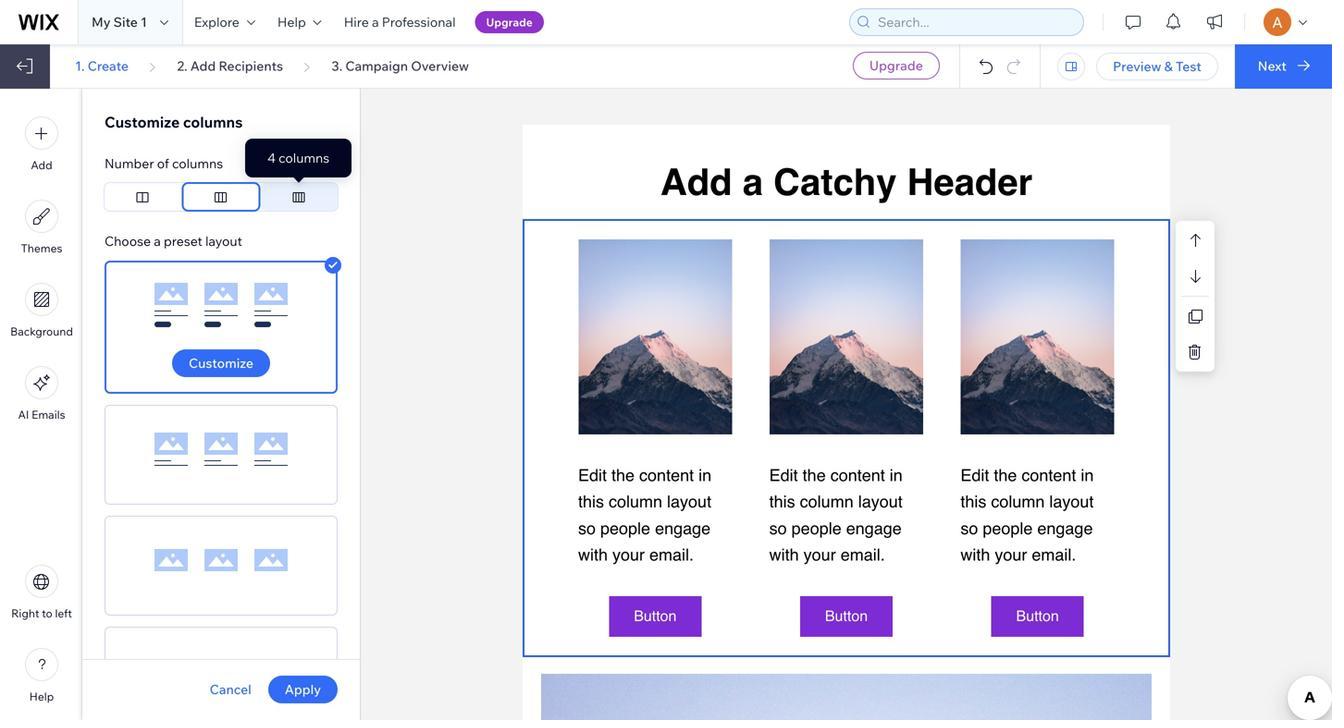 Task type: describe. For each thing, give the bounding box(es) containing it.
2 engage from the left
[[846, 519, 902, 538]]

Search... field
[[872, 9, 1078, 35]]

2 edit the content in this column layout so people engage with your email. from the left
[[769, 466, 903, 565]]

customize for customize
[[189, 355, 253, 371]]

site
[[113, 14, 138, 30]]

preview
[[1113, 58, 1162, 74]]

2 your from the left
[[804, 546, 836, 565]]

1 button link from the left
[[612, 597, 699, 637]]

1 edit from the left
[[578, 466, 607, 485]]

1 vertical spatial help button
[[25, 649, 58, 704]]

3 button link from the left
[[994, 597, 1081, 637]]

columns for customize columns
[[183, 113, 243, 131]]

2 column from the left
[[800, 493, 854, 512]]

of
[[157, 155, 169, 172]]

campaign
[[345, 58, 408, 74]]

customize columns
[[105, 113, 243, 131]]

button for third button link from right
[[634, 608, 677, 625]]

2 edit from the left
[[769, 466, 798, 485]]

customize button
[[172, 350, 270, 377]]

1 in from the left
[[699, 466, 712, 485]]

upgrade for the rightmost the upgrade button
[[870, 57, 923, 74]]

ai emails button
[[18, 366, 65, 422]]

1 column from the left
[[609, 493, 662, 512]]

3 column from the left
[[991, 493, 1045, 512]]

customize for customize columns
[[105, 113, 180, 131]]

2 content from the left
[[831, 466, 885, 485]]

header
[[907, 161, 1033, 204]]

3. campaign overview link
[[332, 58, 469, 74]]

apply button
[[268, 676, 338, 704]]

right to left button
[[11, 565, 72, 621]]

email. for third button link from right
[[650, 546, 694, 565]]

button for second button link from right
[[825, 608, 868, 625]]

to
[[42, 607, 53, 621]]

add for add
[[31, 158, 52, 172]]

2 in from the left
[[890, 466, 903, 485]]

2 people from the left
[[792, 519, 842, 538]]

test
[[1176, 58, 1202, 74]]

add button
[[25, 117, 58, 172]]

1 the from the left
[[612, 466, 635, 485]]

1 people from the left
[[600, 519, 650, 538]]

create
[[88, 58, 129, 74]]

email. for third button link from left
[[1032, 546, 1076, 565]]

1.
[[75, 58, 85, 74]]

3 your from the left
[[995, 546, 1027, 565]]

1 this from the left
[[578, 493, 604, 512]]

catchy
[[774, 161, 897, 204]]

background button
[[10, 283, 73, 339]]

2 button link from the left
[[803, 597, 890, 637]]

preview & test
[[1113, 58, 1202, 74]]

hire a professional
[[344, 14, 456, 30]]

my site 1
[[92, 14, 147, 30]]

button for third button link from left
[[1016, 608, 1059, 625]]

1 content from the left
[[639, 466, 694, 485]]

1 horizontal spatial help button
[[266, 0, 333, 44]]

left
[[55, 607, 72, 621]]

1 horizontal spatial upgrade button
[[853, 52, 940, 80]]

add inside 'link'
[[190, 58, 216, 74]]

4
[[267, 150, 276, 166]]

next
[[1258, 58, 1287, 74]]

2. add recipients
[[177, 58, 283, 74]]

number
[[105, 155, 154, 172]]

2 with from the left
[[769, 546, 799, 565]]

apply
[[285, 682, 321, 698]]

1 engage from the left
[[655, 519, 711, 538]]

3 content from the left
[[1022, 466, 1076, 485]]

professional
[[382, 14, 456, 30]]

1 so from the left
[[578, 519, 596, 538]]

themes button
[[21, 200, 62, 255]]

2 so from the left
[[769, 519, 787, 538]]



Task type: locate. For each thing, give the bounding box(es) containing it.
1 horizontal spatial edit
[[769, 466, 798, 485]]

0 vertical spatial customize
[[105, 113, 180, 131]]

columns right of
[[172, 155, 223, 172]]

a left 'catchy'
[[743, 161, 763, 204]]

1 horizontal spatial add
[[190, 58, 216, 74]]

upgrade button
[[475, 11, 544, 33], [853, 52, 940, 80]]

a
[[372, 14, 379, 30], [743, 161, 763, 204], [154, 233, 161, 249]]

explore
[[194, 14, 240, 30]]

0 horizontal spatial people
[[600, 519, 650, 538]]

2 horizontal spatial edit
[[961, 466, 989, 485]]

0 horizontal spatial the
[[612, 466, 635, 485]]

2 horizontal spatial column
[[991, 493, 1045, 512]]

1 horizontal spatial the
[[803, 466, 826, 485]]

1 with from the left
[[578, 546, 608, 565]]

a left preset at the top left of page
[[154, 233, 161, 249]]

2 horizontal spatial this
[[961, 493, 987, 512]]

this
[[578, 493, 604, 512], [769, 493, 795, 512], [961, 493, 987, 512]]

0 horizontal spatial engage
[[655, 519, 711, 538]]

3 edit from the left
[[961, 466, 989, 485]]

3 people from the left
[[983, 519, 1033, 538]]

0 horizontal spatial a
[[154, 233, 161, 249]]

1 horizontal spatial people
[[792, 519, 842, 538]]

layout
[[205, 233, 242, 249], [667, 493, 712, 512], [858, 493, 903, 512], [1049, 493, 1094, 512]]

1 vertical spatial help
[[29, 690, 54, 704]]

button link
[[612, 597, 699, 637], [803, 597, 890, 637], [994, 597, 1081, 637]]

button
[[634, 608, 677, 625], [825, 608, 868, 625], [1016, 608, 1059, 625]]

0 vertical spatial upgrade button
[[475, 11, 544, 33]]

next button
[[1235, 44, 1332, 89]]

upgrade button right professional
[[475, 11, 544, 33]]

upgrade button down search... field
[[853, 52, 940, 80]]

customize inside button
[[189, 355, 253, 371]]

0 horizontal spatial with
[[578, 546, 608, 565]]

0 horizontal spatial help
[[29, 690, 54, 704]]

0 vertical spatial upgrade
[[486, 15, 533, 29]]

2. add recipients link
[[177, 58, 283, 74]]

1 horizontal spatial your
[[804, 546, 836, 565]]

cancel button
[[210, 682, 251, 699]]

2 horizontal spatial button link
[[994, 597, 1081, 637]]

cancel
[[210, 682, 251, 698]]

1. create
[[75, 58, 129, 74]]

ai emails
[[18, 408, 65, 422]]

1 horizontal spatial button link
[[803, 597, 890, 637]]

my
[[92, 14, 111, 30]]

3 in from the left
[[1081, 466, 1094, 485]]

column
[[609, 493, 662, 512], [800, 493, 854, 512], [991, 493, 1045, 512]]

3 edit the content in this column layout so people engage with your email. from the left
[[961, 466, 1094, 565]]

1. create link
[[75, 58, 129, 74]]

1 button from the left
[[634, 608, 677, 625]]

2 horizontal spatial a
[[743, 161, 763, 204]]

customize
[[105, 113, 180, 131], [189, 355, 253, 371]]

1 horizontal spatial help
[[277, 14, 306, 30]]

2 horizontal spatial email.
[[1032, 546, 1076, 565]]

0 horizontal spatial help button
[[25, 649, 58, 704]]

hire a professional link
[[333, 0, 467, 44]]

1 horizontal spatial content
[[831, 466, 885, 485]]

3 with from the left
[[961, 546, 990, 565]]

2 horizontal spatial engage
[[1037, 519, 1093, 538]]

2 horizontal spatial so
[[961, 519, 978, 538]]

0 horizontal spatial upgrade
[[486, 15, 533, 29]]

0 vertical spatial help button
[[266, 0, 333, 44]]

1 horizontal spatial engage
[[846, 519, 902, 538]]

add for add a catchy header
[[660, 161, 732, 204]]

0 horizontal spatial upgrade button
[[475, 11, 544, 33]]

columns down 2. add recipients 'link'
[[183, 113, 243, 131]]

1 vertical spatial a
[[743, 161, 763, 204]]

2 horizontal spatial button
[[1016, 608, 1059, 625]]

0 vertical spatial help
[[277, 14, 306, 30]]

3 so from the left
[[961, 519, 978, 538]]

1 vertical spatial upgrade button
[[853, 52, 940, 80]]

1 horizontal spatial customize
[[189, 355, 253, 371]]

help
[[277, 14, 306, 30], [29, 690, 54, 704]]

0 horizontal spatial button link
[[612, 597, 699, 637]]

edit
[[578, 466, 607, 485], [769, 466, 798, 485], [961, 466, 989, 485]]

3.
[[332, 58, 343, 74]]

2 this from the left
[[769, 493, 795, 512]]

1 horizontal spatial in
[[890, 466, 903, 485]]

columns
[[183, 113, 243, 131], [279, 150, 330, 166], [172, 155, 223, 172]]

2 the from the left
[[803, 466, 826, 485]]

the
[[612, 466, 635, 485], [803, 466, 826, 485], [994, 466, 1017, 485]]

a inside hire a professional link
[[372, 14, 379, 30]]

2 horizontal spatial people
[[983, 519, 1033, 538]]

0 horizontal spatial customize
[[105, 113, 180, 131]]

columns right 4
[[279, 150, 330, 166]]

1 horizontal spatial this
[[769, 493, 795, 512]]

help button down right to left
[[25, 649, 58, 704]]

add a catchy header
[[660, 161, 1033, 204]]

4 columns
[[267, 150, 330, 166]]

1 horizontal spatial a
[[372, 14, 379, 30]]

a for preset
[[154, 233, 161, 249]]

1 horizontal spatial edit the content in this column layout so people engage with your email.
[[769, 466, 903, 565]]

2 horizontal spatial content
[[1022, 466, 1076, 485]]

1 vertical spatial customize
[[189, 355, 253, 371]]

3 email. from the left
[[1032, 546, 1076, 565]]

1 your from the left
[[612, 546, 645, 565]]

0 horizontal spatial this
[[578, 493, 604, 512]]

upgrade
[[486, 15, 533, 29], [870, 57, 923, 74]]

2 button from the left
[[825, 608, 868, 625]]

0 horizontal spatial content
[[639, 466, 694, 485]]

edit the content in this column layout so people engage with your email.
[[578, 466, 712, 565], [769, 466, 903, 565], [961, 466, 1094, 565]]

email. for second button link from right
[[841, 546, 885, 565]]

0 horizontal spatial edit
[[578, 466, 607, 485]]

3 button from the left
[[1016, 608, 1059, 625]]

help button left hire at top left
[[266, 0, 333, 44]]

1 horizontal spatial column
[[800, 493, 854, 512]]

0 horizontal spatial your
[[612, 546, 645, 565]]

recipients
[[219, 58, 283, 74]]

your
[[612, 546, 645, 565], [804, 546, 836, 565], [995, 546, 1027, 565]]

engage
[[655, 519, 711, 538], [846, 519, 902, 538], [1037, 519, 1093, 538]]

background
[[10, 325, 73, 339]]

1 edit the content in this column layout so people engage with your email. from the left
[[578, 466, 712, 565]]

0 horizontal spatial column
[[609, 493, 662, 512]]

people
[[600, 519, 650, 538], [792, 519, 842, 538], [983, 519, 1033, 538]]

1 email. from the left
[[650, 546, 694, 565]]

1
[[141, 14, 147, 30]]

0 horizontal spatial add
[[31, 158, 52, 172]]

0 horizontal spatial so
[[578, 519, 596, 538]]

right
[[11, 607, 39, 621]]

add
[[190, 58, 216, 74], [31, 158, 52, 172], [660, 161, 732, 204]]

choose a preset layout
[[105, 233, 242, 249]]

1 vertical spatial upgrade
[[870, 57, 923, 74]]

content
[[639, 466, 694, 485], [831, 466, 885, 485], [1022, 466, 1076, 485]]

help down right to left
[[29, 690, 54, 704]]

help button
[[266, 0, 333, 44], [25, 649, 58, 704]]

themes
[[21, 241, 62, 255]]

2 horizontal spatial the
[[994, 466, 1017, 485]]

2 horizontal spatial in
[[1081, 466, 1094, 485]]

3 the from the left
[[994, 466, 1017, 485]]

2 horizontal spatial add
[[660, 161, 732, 204]]

1 horizontal spatial so
[[769, 519, 787, 538]]

a right hire at top left
[[372, 14, 379, 30]]

hire
[[344, 14, 369, 30]]

preview & test button
[[1096, 53, 1218, 80]]

1 horizontal spatial with
[[769, 546, 799, 565]]

preset
[[164, 233, 202, 249]]

3 this from the left
[[961, 493, 987, 512]]

choose
[[105, 233, 151, 249]]

help up 'recipients' at top
[[277, 14, 306, 30]]

0 horizontal spatial email.
[[650, 546, 694, 565]]

2 horizontal spatial your
[[995, 546, 1027, 565]]

overview
[[411, 58, 469, 74]]

upgrade down search... field
[[870, 57, 923, 74]]

2 email. from the left
[[841, 546, 885, 565]]

1 horizontal spatial button
[[825, 608, 868, 625]]

upgrade for left the upgrade button
[[486, 15, 533, 29]]

2.
[[177, 58, 187, 74]]

upgrade right professional
[[486, 15, 533, 29]]

2 horizontal spatial edit the content in this column layout so people engage with your email.
[[961, 466, 1094, 565]]

a for professional
[[372, 14, 379, 30]]

1 horizontal spatial upgrade
[[870, 57, 923, 74]]

2 vertical spatial a
[[154, 233, 161, 249]]

&
[[1164, 58, 1173, 74]]

3 engage from the left
[[1037, 519, 1093, 538]]

in
[[699, 466, 712, 485], [890, 466, 903, 485], [1081, 466, 1094, 485]]

0 horizontal spatial in
[[699, 466, 712, 485]]

1 horizontal spatial email.
[[841, 546, 885, 565]]

0 vertical spatial a
[[372, 14, 379, 30]]

right to left
[[11, 607, 72, 621]]

with
[[578, 546, 608, 565], [769, 546, 799, 565], [961, 546, 990, 565]]

columns for 4 columns
[[279, 150, 330, 166]]

ai
[[18, 408, 29, 422]]

emails
[[32, 408, 65, 422]]

3. campaign overview
[[332, 58, 469, 74]]

a for catchy
[[743, 161, 763, 204]]

add inside button
[[31, 158, 52, 172]]

number of columns
[[105, 155, 223, 172]]

0 horizontal spatial button
[[634, 608, 677, 625]]

2 horizontal spatial with
[[961, 546, 990, 565]]

0 horizontal spatial edit the content in this column layout so people engage with your email.
[[578, 466, 712, 565]]

so
[[578, 519, 596, 538], [769, 519, 787, 538], [961, 519, 978, 538]]

email.
[[650, 546, 694, 565], [841, 546, 885, 565], [1032, 546, 1076, 565]]



Task type: vqa. For each thing, say whether or not it's contained in the screenshot.
Right to left button in the left of the page
yes



